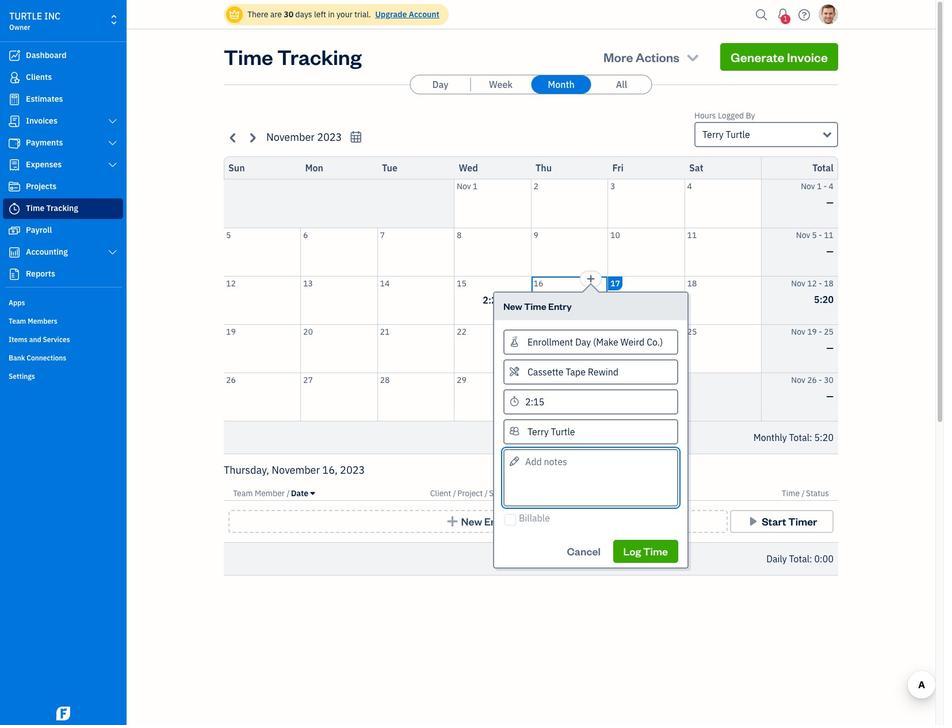 Task type: describe. For each thing, give the bounding box(es) containing it.
17
[[610, 278, 620, 289]]

time inside button
[[643, 545, 668, 558]]

time link
[[782, 489, 802, 499]]

timer image
[[7, 203, 21, 215]]

16
[[534, 278, 543, 289]]

29 button
[[455, 373, 531, 421]]

freshbooks image
[[54, 707, 72, 721]]

previous month image
[[227, 131, 240, 144]]

bank
[[9, 354, 25, 362]]

start timer
[[762, 515, 817, 528]]

— for nov 19 - 25 —
[[827, 342, 834, 354]]

bank connections
[[9, 354, 66, 362]]

plus image
[[446, 516, 459, 528]]

2 button
[[531, 180, 608, 228]]

chevron large down image for expenses
[[107, 161, 118, 170]]

chevrondown image
[[685, 49, 701, 65]]

upgrade
[[375, 9, 407, 20]]

upgrade account link
[[373, 9, 439, 20]]

note
[[522, 489, 539, 499]]

terry turtle button
[[694, 122, 838, 147]]

4 / from the left
[[518, 489, 521, 499]]

owner
[[9, 23, 30, 32]]

day link
[[411, 75, 470, 94]]

nov 26 - 30 —
[[791, 375, 834, 402]]

choose a date image
[[349, 131, 363, 144]]

11 inside nov 5 - 11 —
[[824, 230, 834, 240]]

log time button
[[613, 540, 678, 563]]

30 inside button
[[534, 375, 543, 385]]

Duration text field
[[503, 389, 678, 415]]

account
[[409, 9, 439, 20]]

daily
[[767, 554, 787, 565]]

18 button
[[685, 276, 761, 324]]

3 / from the left
[[485, 489, 488, 499]]

29
[[457, 375, 467, 385]]

— for nov 1 - 4 —
[[827, 197, 834, 208]]

26 inside nov 26 - 30 —
[[807, 375, 817, 385]]

— for nov 26 - 30 —
[[827, 390, 834, 402]]

time down 16
[[524, 300, 546, 312]]

terry
[[703, 129, 724, 140]]

1 inside dropdown button
[[784, 14, 788, 23]]

add a time entry image
[[586, 272, 596, 286]]

15
[[457, 278, 467, 289]]

new entry button
[[228, 510, 728, 533]]

nov for nov 26 - 30 —
[[791, 375, 805, 385]]

days
[[295, 9, 312, 20]]

accounting
[[26, 247, 68, 257]]

4 inside "nov 1 - 4 —"
[[829, 181, 834, 192]]

time inside main element
[[26, 203, 44, 213]]

caretdown image
[[310, 489, 315, 498]]

and
[[29, 335, 41, 344]]

chevron large down image for payments
[[107, 139, 118, 148]]

play image
[[747, 516, 760, 528]]

new for new entry
[[461, 515, 482, 528]]

: for monthly total
[[810, 432, 812, 444]]

in
[[328, 9, 335, 20]]

search image
[[753, 6, 771, 23]]

report image
[[7, 269, 21, 280]]

start
[[762, 515, 786, 528]]

time down there
[[224, 43, 273, 70]]

nov 19 - 25 —
[[791, 327, 834, 354]]

5 inside 5 button
[[226, 230, 231, 240]]

items and services
[[9, 335, 70, 344]]

5 / from the left
[[802, 489, 805, 499]]

20
[[303, 327, 313, 337]]

hours
[[694, 110, 716, 121]]

thu
[[536, 162, 552, 174]]

3
[[610, 181, 615, 192]]

22
[[457, 327, 467, 337]]

0 vertical spatial november
[[266, 131, 315, 144]]

team for team member /
[[233, 489, 253, 499]]

0 horizontal spatial 30
[[284, 9, 293, 20]]

invoices link
[[3, 111, 123, 132]]

settings link
[[3, 368, 123, 385]]

Add a client or project text field
[[505, 331, 677, 354]]

start timer button
[[730, 510, 834, 533]]

22 button
[[455, 325, 531, 373]]

settings
[[9, 372, 35, 381]]

1 for nov 1
[[473, 181, 478, 192]]

entry inside button
[[484, 515, 510, 528]]

19 inside button
[[226, 327, 236, 337]]

tue
[[382, 162, 398, 174]]

week
[[489, 79, 513, 90]]

25 button
[[685, 325, 761, 373]]

service link
[[489, 489, 518, 499]]

bank connections link
[[3, 349, 123, 367]]

services
[[43, 335, 70, 344]]

2 5:20 from the top
[[814, 432, 834, 444]]

12 button
[[224, 276, 300, 324]]

project link
[[457, 489, 485, 499]]

thursday, november 16, 2023
[[224, 464, 365, 477]]

new for new time entry
[[503, 300, 522, 312]]

generate invoice button
[[720, 43, 838, 71]]

terry turtle
[[703, 129, 750, 140]]

1 for nov 1 - 4 —
[[817, 181, 822, 192]]

time / status
[[782, 489, 829, 499]]

member
[[255, 489, 285, 499]]

client image
[[7, 72, 21, 83]]

1 vertical spatial 2023
[[340, 464, 365, 477]]

7 button
[[378, 228, 454, 276]]

16 button
[[531, 276, 608, 324]]

apps
[[9, 299, 25, 307]]

go to help image
[[795, 6, 814, 23]]

daily total : 0:00
[[767, 554, 834, 565]]

1 button
[[774, 3, 792, 26]]

28 button
[[378, 373, 454, 421]]

there
[[247, 9, 268, 20]]

nov 5 - 11 —
[[796, 230, 834, 257]]

nov for nov 12 - 18 5:20
[[791, 278, 805, 289]]

21
[[380, 327, 390, 337]]

time tracking inside main element
[[26, 203, 78, 213]]

by
[[746, 110, 755, 121]]

30 button
[[531, 373, 608, 421]]

2
[[534, 181, 539, 192]]

sun
[[228, 162, 245, 174]]

Add notes text field
[[503, 449, 678, 507]]

nov for nov 1
[[457, 181, 471, 192]]

21 button
[[378, 325, 454, 373]]

0 vertical spatial entry
[[548, 300, 572, 312]]

0:00
[[814, 554, 834, 565]]



Task type: locate. For each thing, give the bounding box(es) containing it.
— inside nov 26 - 30 —
[[827, 390, 834, 402]]

- for nov 1 - 4 —
[[824, 181, 827, 192]]

clients
[[26, 72, 52, 82]]

chevron large down image inside payments link
[[107, 139, 118, 148]]

0 horizontal spatial 19
[[226, 327, 236, 337]]

new entry
[[461, 515, 510, 528]]

1 horizontal spatial team
[[233, 489, 253, 499]]

0 vertical spatial new
[[503, 300, 522, 312]]

- inside nov 12 - 18 5:20
[[819, 278, 822, 289]]

month link
[[531, 75, 591, 94]]

chevron large down image for accounting
[[107, 248, 118, 257]]

1 inside "nov 1 - 4 —"
[[817, 181, 822, 192]]

nov down 'nov 19 - 25 —'
[[791, 375, 805, 385]]

1 vertical spatial chevron large down image
[[107, 161, 118, 170]]

estimates link
[[3, 89, 123, 110]]

expenses
[[26, 159, 62, 170]]

1 vertical spatial tracking
[[46, 203, 78, 213]]

23
[[534, 327, 543, 337]]

nov for nov 19 - 25 —
[[791, 327, 805, 337]]

money image
[[7, 225, 21, 236]]

18 inside "button"
[[687, 278, 697, 289]]

26 down 'nov 19 - 25 —'
[[807, 375, 817, 385]]

chevron large down image for invoices
[[107, 117, 118, 126]]

next month image
[[246, 131, 259, 144]]

5:20 down nov 26 - 30 —
[[814, 432, 834, 444]]

0 horizontal spatial team
[[9, 317, 26, 326]]

: for daily total
[[810, 554, 812, 565]]

27 button
[[301, 373, 377, 421]]

— up monthly total : 5:20
[[827, 390, 834, 402]]

estimate image
[[7, 94, 21, 105]]

time tracking down days
[[224, 43, 362, 70]]

1 — from the top
[[827, 197, 834, 208]]

1 18 from the left
[[687, 278, 697, 289]]

0 horizontal spatial time tracking
[[26, 203, 78, 213]]

1 5:20 from the top
[[814, 294, 834, 305]]

1 vertical spatial entry
[[484, 515, 510, 528]]

note link
[[522, 489, 539, 499]]

left
[[314, 9, 326, 20]]

0 vertical spatial 5:20
[[814, 294, 834, 305]]

4 button
[[685, 180, 761, 228]]

11 button
[[685, 228, 761, 276]]

inc
[[44, 10, 61, 22]]

6
[[303, 230, 308, 240]]

1 26 from the left
[[226, 375, 236, 385]]

13
[[303, 278, 313, 289]]

client / project / service / note
[[430, 489, 539, 499]]

hours logged by
[[694, 110, 755, 121]]

1 19 from the left
[[226, 327, 236, 337]]

tracking inside the time tracking link
[[46, 203, 78, 213]]

19 down nov 12 - 18 5:20 at the top right of the page
[[807, 327, 817, 337]]

1 horizontal spatial 1
[[784, 14, 788, 23]]

cancel button
[[557, 540, 611, 563]]

24 button
[[608, 325, 684, 373]]

26 inside "button"
[[226, 375, 236, 385]]

0 horizontal spatial new
[[461, 515, 482, 528]]

1 25 from the left
[[687, 327, 697, 337]]

members
[[28, 317, 57, 326]]

accounting link
[[3, 242, 123, 263]]

0 horizontal spatial 5
[[226, 230, 231, 240]]

11 down 4 button
[[687, 230, 697, 240]]

timer
[[788, 515, 817, 528]]

0 horizontal spatial tracking
[[46, 203, 78, 213]]

connections
[[27, 354, 66, 362]]

3 — from the top
[[827, 342, 834, 354]]

5:20 inside nov 12 - 18 5:20
[[814, 294, 834, 305]]

2 / from the left
[[453, 489, 456, 499]]

6 button
[[301, 228, 377, 276]]

nov inside 'nov 19 - 25 —'
[[791, 327, 805, 337]]

0 horizontal spatial 4
[[687, 181, 692, 192]]

more actions
[[604, 49, 680, 65]]

time left status
[[782, 489, 800, 499]]

projects link
[[3, 177, 123, 197]]

chart image
[[7, 247, 21, 258]]

main element
[[0, 0, 155, 726]]

1 vertical spatial team
[[233, 489, 253, 499]]

/
[[287, 489, 290, 499], [453, 489, 456, 499], [485, 489, 488, 499], [518, 489, 521, 499], [802, 489, 805, 499]]

11
[[687, 230, 697, 240], [824, 230, 834, 240]]

1 horizontal spatial tracking
[[277, 43, 362, 70]]

20 button
[[301, 325, 377, 373]]

all
[[616, 79, 627, 90]]

12 down 5 button
[[226, 278, 236, 289]]

team inside main element
[[9, 317, 26, 326]]

nov inside nov 26 - 30 —
[[791, 375, 805, 385]]

2 horizontal spatial 30
[[824, 375, 834, 385]]

10 button
[[608, 228, 684, 276]]

trial.
[[354, 9, 371, 20]]

1 vertical spatial new
[[461, 515, 482, 528]]

- for nov 5 - 11 —
[[819, 230, 822, 240]]

0 vertical spatial total
[[813, 162, 834, 174]]

new right 'plus' image
[[461, 515, 482, 528]]

time right log
[[643, 545, 668, 558]]

0 horizontal spatial 25
[[687, 327, 697, 337]]

— for nov 5 - 11 —
[[827, 245, 834, 257]]

new time entry
[[503, 300, 572, 312]]

2 horizontal spatial 1
[[817, 181, 822, 192]]

time tracking down projects link
[[26, 203, 78, 213]]

0 horizontal spatial entry
[[484, 515, 510, 528]]

1 left go to help image on the right top of page
[[784, 14, 788, 23]]

1 horizontal spatial entry
[[548, 300, 572, 312]]

new inside button
[[461, 515, 482, 528]]

25 inside 'nov 19 - 25 —'
[[824, 327, 834, 337]]

- for nov 12 - 18 5:20
[[819, 278, 822, 289]]

2023 left choose a date icon
[[317, 131, 342, 144]]

time right timer image
[[26, 203, 44, 213]]

4 inside button
[[687, 181, 692, 192]]

2 : from the top
[[810, 554, 812, 565]]

10
[[610, 230, 620, 240]]

26 down 19 button
[[226, 375, 236, 385]]

28
[[380, 375, 390, 385]]

30 down 'nov 19 - 25 —'
[[824, 375, 834, 385]]

1 vertical spatial chevron large down image
[[107, 248, 118, 257]]

12 inside nov 12 - 18 5:20
[[807, 278, 817, 289]]

12 inside button
[[226, 278, 236, 289]]

team member /
[[233, 489, 290, 499]]

2 25 from the left
[[824, 327, 834, 337]]

18 inside nov 12 - 18 5:20
[[824, 278, 834, 289]]

19 inside 'nov 19 - 25 —'
[[807, 327, 817, 337]]

— up nov 26 - 30 —
[[827, 342, 834, 354]]

team members
[[9, 317, 57, 326]]

tracking down projects link
[[46, 203, 78, 213]]

monthly total : 5:20
[[754, 432, 834, 444]]

nov down nov 12 - 18 5:20 at the top right of the page
[[791, 327, 805, 337]]

entry
[[548, 300, 572, 312], [484, 515, 510, 528]]

11 down "nov 1 - 4 —"
[[824, 230, 834, 240]]

12
[[226, 278, 236, 289], [807, 278, 817, 289]]

0 vertical spatial 2023
[[317, 131, 342, 144]]

2 5 from the left
[[812, 230, 817, 240]]

0 vertical spatial tracking
[[277, 43, 362, 70]]

apps link
[[3, 294, 123, 311]]

19 button
[[224, 325, 300, 373]]

generate
[[731, 49, 785, 65]]

nov inside "nov 1 - 4 —"
[[801, 181, 815, 192]]

mon
[[305, 162, 323, 174]]

5 inside nov 5 - 11 —
[[812, 230, 817, 240]]

: right monthly
[[810, 432, 812, 444]]

12 down nov 5 - 11 —
[[807, 278, 817, 289]]

1 horizontal spatial 19
[[807, 327, 817, 337]]

2 — from the top
[[827, 245, 834, 257]]

/ right client
[[453, 489, 456, 499]]

1 up nov 5 - 11 —
[[817, 181, 822, 192]]

new right 2:20
[[503, 300, 522, 312]]

— inside "nov 1 - 4 —"
[[827, 197, 834, 208]]

log
[[623, 545, 641, 558]]

all link
[[592, 75, 652, 94]]

items
[[9, 335, 28, 344]]

clients link
[[3, 67, 123, 88]]

2 19 from the left
[[807, 327, 817, 337]]

projects
[[26, 181, 57, 192]]

27
[[303, 375, 313, 385]]

chevron large down image up projects link
[[107, 161, 118, 170]]

chevron large down image up payments link
[[107, 117, 118, 126]]

nov up nov 5 - 11 —
[[801, 181, 815, 192]]

1 horizontal spatial 12
[[807, 278, 817, 289]]

1 12 from the left
[[226, 278, 236, 289]]

2 chevron large down image from the top
[[107, 161, 118, 170]]

/ left the service
[[485, 489, 488, 499]]

1 chevron large down image from the top
[[107, 139, 118, 148]]

total for daily total
[[789, 554, 810, 565]]

30 down 23 button
[[534, 375, 543, 385]]

1 vertical spatial total
[[789, 432, 810, 444]]

1 horizontal spatial 11
[[824, 230, 834, 240]]

nov inside 'nov 1' button
[[457, 181, 471, 192]]

2 18 from the left
[[824, 278, 834, 289]]

4
[[687, 181, 692, 192], [829, 181, 834, 192]]

1 vertical spatial november
[[272, 464, 320, 477]]

25 down nov 12 - 18 5:20 at the top right of the page
[[824, 327, 834, 337]]

total
[[813, 162, 834, 174], [789, 432, 810, 444], [789, 554, 810, 565]]

— inside 'nov 19 - 25 —'
[[827, 342, 834, 354]]

dashboard
[[26, 50, 67, 60]]

Add a team member text field
[[505, 420, 677, 443]]

team down thursday,
[[233, 489, 253, 499]]

8 button
[[455, 228, 531, 276]]

log time
[[623, 545, 668, 558]]

payments
[[26, 138, 63, 148]]

nov inside nov 5 - 11 —
[[796, 230, 810, 240]]

november right the next month image
[[266, 131, 315, 144]]

invoices
[[26, 116, 58, 126]]

- for nov 26 - 30 —
[[819, 375, 822, 385]]

0 vertical spatial time tracking
[[224, 43, 362, 70]]

- inside "nov 1 - 4 —"
[[824, 181, 827, 192]]

25 down 18 "button"
[[687, 327, 697, 337]]

dashboard image
[[7, 50, 21, 62]]

1 horizontal spatial 5
[[812, 230, 817, 240]]

2023 right 16,
[[340, 464, 365, 477]]

2023
[[317, 131, 342, 144], [340, 464, 365, 477]]

1 vertical spatial :
[[810, 554, 812, 565]]

14 button
[[378, 276, 454, 324]]

team down apps
[[9, 317, 26, 326]]

- for nov 19 - 25 —
[[819, 327, 822, 337]]

0 vertical spatial chevron large down image
[[107, 139, 118, 148]]

1 horizontal spatial 26
[[807, 375, 817, 385]]

chevron large down image inside accounting link
[[107, 248, 118, 257]]

30 right are
[[284, 9, 293, 20]]

/ left the note
[[518, 489, 521, 499]]

nov for nov 1 - 4 —
[[801, 181, 815, 192]]

2 11 from the left
[[824, 230, 834, 240]]

9 button
[[531, 228, 608, 276]]

— up nov 12 - 18 5:20 at the top right of the page
[[827, 245, 834, 257]]

more actions button
[[593, 43, 711, 71]]

25 inside button
[[687, 327, 697, 337]]

payroll
[[26, 225, 52, 235]]

1 vertical spatial 5:20
[[814, 432, 834, 444]]

project
[[457, 489, 483, 499]]

total for monthly total
[[789, 432, 810, 444]]

november 2023
[[266, 131, 342, 144]]

total right monthly
[[789, 432, 810, 444]]

2 4 from the left
[[829, 181, 834, 192]]

nov down nov 5 - 11 —
[[791, 278, 805, 289]]

team for team members
[[9, 317, 26, 326]]

1 horizontal spatial 18
[[824, 278, 834, 289]]

payment image
[[7, 138, 21, 149]]

2 vertical spatial total
[[789, 554, 810, 565]]

18 down "11" button
[[687, 278, 697, 289]]

5:20 up 'nov 19 - 25 —'
[[814, 294, 834, 305]]

chevron large down image
[[107, 139, 118, 148], [107, 161, 118, 170]]

nov inside nov 12 - 18 5:20
[[791, 278, 805, 289]]

0 vertical spatial chevron large down image
[[107, 117, 118, 126]]

nov down "nov 1 - 4 —"
[[796, 230, 810, 240]]

1 4 from the left
[[687, 181, 692, 192]]

1 inside button
[[473, 181, 478, 192]]

11 inside button
[[687, 230, 697, 240]]

expense image
[[7, 159, 21, 171]]

1 down 'wed' on the top of page
[[473, 181, 478, 192]]

4 — from the top
[[827, 390, 834, 402]]

team members link
[[3, 312, 123, 330]]

/ left date
[[287, 489, 290, 499]]

1 / from the left
[[287, 489, 290, 499]]

19 down the 12 button
[[226, 327, 236, 337]]

0 horizontal spatial 12
[[226, 278, 236, 289]]

1 : from the top
[[810, 432, 812, 444]]

1 horizontal spatial new
[[503, 300, 522, 312]]

sat
[[689, 162, 703, 174]]

0 horizontal spatial 1
[[473, 181, 478, 192]]

turtle
[[726, 129, 750, 140]]

— inside nov 5 - 11 —
[[827, 245, 834, 257]]

18 down nov 5 - 11 —
[[824, 278, 834, 289]]

0 horizontal spatial 18
[[687, 278, 697, 289]]

2 chevron large down image from the top
[[107, 248, 118, 257]]

1 horizontal spatial 25
[[824, 327, 834, 337]]

- inside nov 5 - 11 —
[[819, 230, 822, 240]]

0 horizontal spatial 26
[[226, 375, 236, 385]]

nov 1 button
[[455, 180, 531, 228]]

chevron large down image
[[107, 117, 118, 126], [107, 248, 118, 257]]

total up "nov 1 - 4 —"
[[813, 162, 834, 174]]

1 vertical spatial time tracking
[[26, 203, 78, 213]]

chevron large down image down payroll link
[[107, 248, 118, 257]]

actions
[[636, 49, 680, 65]]

1 horizontal spatial 4
[[829, 181, 834, 192]]

nov 1
[[457, 181, 478, 192]]

total right daily at right
[[789, 554, 810, 565]]

1 5 from the left
[[226, 230, 231, 240]]

/ left status
[[802, 489, 805, 499]]

nov for nov 5 - 11 —
[[796, 230, 810, 240]]

2 26 from the left
[[807, 375, 817, 385]]

26
[[226, 375, 236, 385], [807, 375, 817, 385]]

0 horizontal spatial 11
[[687, 230, 697, 240]]

2 12 from the left
[[807, 278, 817, 289]]

- inside 'nov 19 - 25 —'
[[819, 327, 822, 337]]

invoice image
[[7, 116, 21, 127]]

date
[[291, 489, 308, 499]]

project image
[[7, 181, 21, 193]]

1 11 from the left
[[687, 230, 697, 240]]

there are 30 days left in your trial. upgrade account
[[247, 9, 439, 20]]

0 vertical spatial :
[[810, 432, 812, 444]]

—
[[827, 197, 834, 208], [827, 245, 834, 257], [827, 342, 834, 354], [827, 390, 834, 402]]

Add a service text field
[[505, 360, 677, 383]]

: left 0:00
[[810, 554, 812, 565]]

— up nov 5 - 11 —
[[827, 197, 834, 208]]

1 horizontal spatial 30
[[534, 375, 543, 385]]

november up date
[[272, 464, 320, 477]]

30 inside nov 26 - 30 —
[[824, 375, 834, 385]]

nov down 'wed' on the top of page
[[457, 181, 471, 192]]

1 horizontal spatial time tracking
[[224, 43, 362, 70]]

chevron large down image up the expenses link
[[107, 139, 118, 148]]

crown image
[[228, 8, 241, 20]]

0 vertical spatial team
[[9, 317, 26, 326]]

- inside nov 26 - 30 —
[[819, 375, 822, 385]]

1 chevron large down image from the top
[[107, 117, 118, 126]]

tracking down left
[[277, 43, 362, 70]]



Task type: vqa. For each thing, say whether or not it's contained in the screenshot.
chevron large down icon related to Expenses
yes



